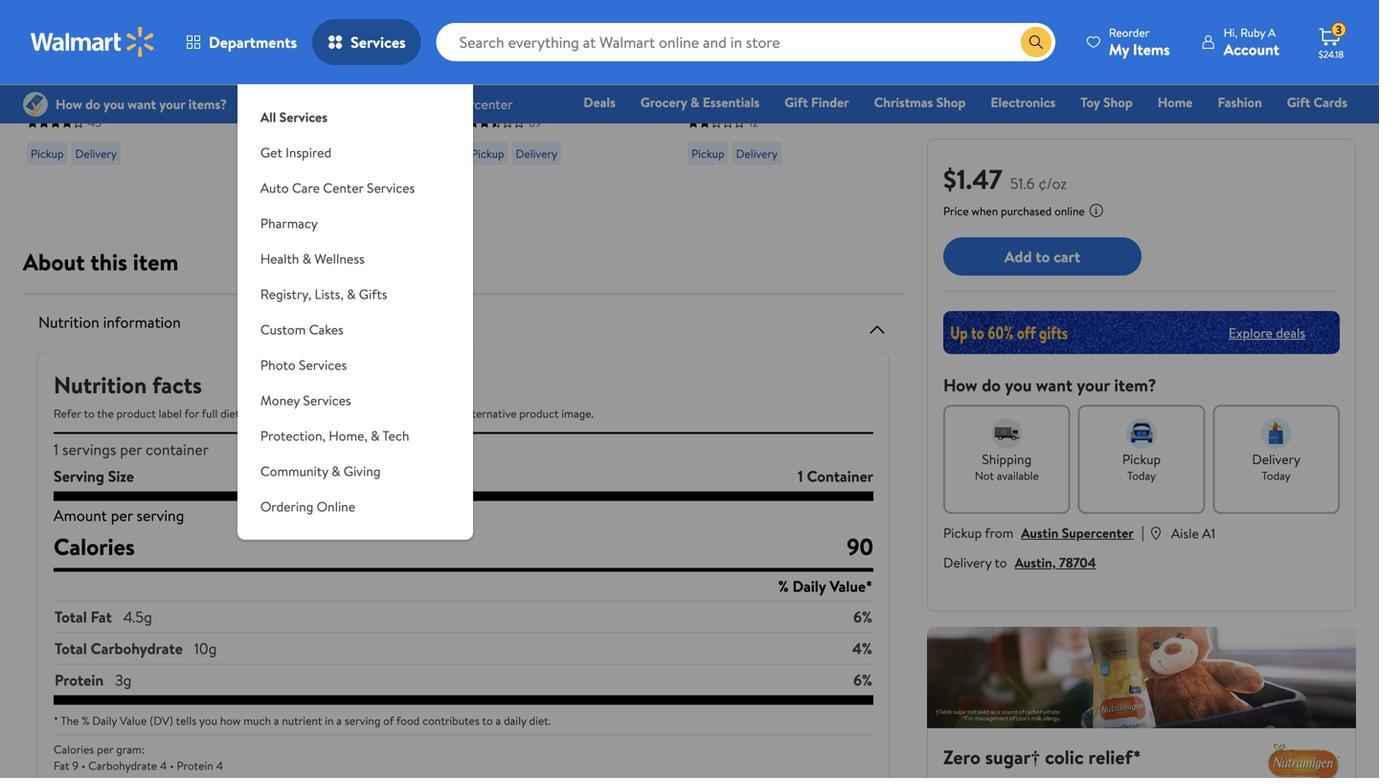 Task type: vqa. For each thing, say whether or not it's contained in the screenshot.
Pickup related to Crunch Pak SpongeBob Snacker with Fresh Sliced Apples, Cheese and Chocolate Pretzels, 4.25 oz Tray
yes



Task type: locate. For each thing, give the bounding box(es) containing it.
to left "cart"
[[1036, 246, 1050, 267]]

fat up total carbohydrate
[[91, 607, 112, 628]]

pretzels, left 2.4
[[27, 86, 83, 107]]

& left tech
[[371, 427, 380, 445]]

¢/oz for $2.97 69.9 ¢/oz crunch pak spongebob snacker with fresh sliced apples, cheese and chocolate pretzels, 4.25 oz tray
[[321, 17, 346, 36]]

1 vertical spatial container
[[807, 466, 873, 487]]

photo
[[260, 356, 296, 374]]

0 vertical spatial container
[[146, 439, 209, 460]]

daily
[[792, 576, 826, 597], [92, 713, 117, 729]]

2 horizontal spatial pretzels,
[[688, 107, 744, 128]]

1 pak from the left
[[300, 44, 323, 65]]

1 horizontal spatial tray
[[788, 107, 816, 128]]

$1.47 up when
[[943, 160, 1002, 198]]

container down "label"
[[146, 439, 209, 460]]

1 calories from the top
[[54, 531, 135, 563]]

registry,
[[260, 285, 311, 304]]

and right 3.9 at the top right of page
[[801, 86, 825, 107]]

3 a from the left
[[496, 713, 501, 729]]

oz right 2.4
[[111, 86, 126, 107]]

walmart image
[[31, 27, 155, 57]]

all services
[[260, 108, 328, 126]]

2 shop from the left
[[1103, 93, 1133, 112]]

apples, up all
[[247, 86, 296, 107]]

deals
[[584, 93, 616, 112]]

snacker inside '$2.97 76.2 ¢/oz crunch pak snacker with sweet sliced apples, cheddar cheese and pretzels, 3.9 oz tray'
[[767, 44, 819, 65]]

1 horizontal spatial $2.97
[[688, 15, 727, 39]]

4 product group from the left
[[688, 0, 866, 173]]

0 vertical spatial chocolate
[[27, 65, 95, 86]]

and
[[559, 65, 583, 86], [352, 86, 376, 107], [801, 86, 825, 107]]

¢/oz for $2.97 76.2 ¢/oz crunch pak snacker with sweet sliced apples, cheddar cheese and pretzels, 3.9 oz tray
[[761, 17, 786, 36]]

deals link
[[575, 92, 624, 113]]

1 horizontal spatial apples
[[510, 65, 555, 86]]

2 cheese from the left
[[748, 86, 797, 107]]

0 vertical spatial nutrition
[[38, 312, 99, 333]]

sweet
[[688, 65, 728, 86]]

pickup today
[[1122, 450, 1161, 484]]

per inside calories per gram: fat 9 • carbohydrate 4 • protein 4
[[97, 742, 113, 758]]

1 horizontal spatial fresh
[[545, 44, 581, 65]]

0 horizontal spatial %
[[82, 713, 89, 729]]

and inside '$2.97 76.2 ¢/oz crunch pak snacker with sweet sliced apples, cheddar cheese and pretzels, 3.9 oz tray'
[[801, 86, 825, 107]]

fresh inside $2.97 69.9 ¢/oz crunch pak spongebob snacker with fresh sliced apples, cheese and chocolate pretzels, 4.25 oz tray
[[335, 65, 371, 86]]

gift left finder
[[785, 93, 808, 112]]

today inside delivery today
[[1262, 468, 1291, 484]]

0 vertical spatial total
[[55, 607, 87, 628]]

0 vertical spatial calories
[[54, 531, 135, 563]]

1 vertical spatial nutrition
[[54, 369, 147, 401]]

1 horizontal spatial shop
[[1103, 93, 1133, 112]]

$2.97
[[247, 15, 287, 39], [688, 15, 727, 39]]

1 horizontal spatial a
[[336, 713, 342, 729]]

chocolate inside $2.97 69.9 ¢/oz crunch pak spongebob snacker with fresh sliced apples, cheese and chocolate pretzels, 4.25 oz tray
[[247, 107, 316, 128]]

serving
[[54, 466, 104, 487]]

16
[[308, 114, 319, 131]]

intent image for pickup image
[[1126, 419, 1157, 449]]

¢/oz right 53.5
[[540, 17, 565, 36]]

• right gram: at the bottom left of the page
[[170, 758, 174, 774]]

with inside $2.97 69.9 ¢/oz crunch pak spongebob snacker with fresh sliced apples, cheese and chocolate pretzels, 4.25 oz tray
[[303, 65, 331, 86]]

delivery down 12
[[736, 146, 778, 162]]

1 horizontal spatial today
[[1262, 468, 1291, 484]]

$2.97 inside $2.97 69.9 ¢/oz crunch pak spongebob snacker with fresh sliced apples, cheese and chocolate pretzels, 4.25 oz tray
[[247, 15, 287, 39]]

oz right 3.9 at the top right of page
[[770, 107, 785, 128]]

sliced left stix
[[467, 65, 507, 86]]

per left gram: at the bottom left of the page
[[97, 742, 113, 758]]

product group
[[27, 0, 205, 173], [247, 0, 425, 173], [467, 0, 645, 173], [688, 0, 866, 173]]

% left value*
[[778, 576, 789, 597]]

how
[[943, 373, 978, 397]]

1 product from the left
[[116, 406, 156, 422]]

0 horizontal spatial pak
[[300, 44, 323, 65]]

a left daily
[[496, 713, 501, 729]]

1 vertical spatial daily
[[92, 713, 117, 729]]

0 vertical spatial available
[[391, 406, 433, 422]]

the
[[61, 713, 79, 729]]

supercenter
[[1062, 524, 1134, 543]]

% right the
[[82, 713, 89, 729]]

0 horizontal spatial tray
[[265, 128, 292, 149]]

crunch inside $2.97 69.9 ¢/oz crunch pak spongebob snacker with fresh sliced apples, cheese and chocolate pretzels, 4.25 oz tray
[[247, 44, 296, 65]]

crunch up the 'cheddar' at the top of page
[[688, 44, 736, 65]]

0 vertical spatial fat
[[91, 607, 112, 628]]

0 horizontal spatial 1
[[54, 439, 59, 460]]

0 horizontal spatial $2.97
[[247, 15, 287, 39]]

services up protection, home, & tech
[[303, 391, 351, 410]]

to left the
[[84, 406, 95, 422]]

1 vertical spatial total
[[55, 638, 87, 659]]

$2.97 left 69.9
[[247, 15, 287, 39]]

carbohydrate
[[91, 638, 183, 659], [88, 758, 157, 774]]

¢/oz right 76.2
[[761, 17, 786, 36]]

services down cakes
[[299, 356, 347, 374]]

1 horizontal spatial fat
[[91, 607, 112, 628]]

pak down 69.9
[[300, 44, 323, 65]]

legal information image
[[1089, 203, 1104, 218]]

1 vertical spatial you
[[199, 713, 217, 729]]

1 • from the left
[[81, 758, 86, 774]]

2 horizontal spatial a
[[496, 713, 501, 729]]

you
[[1005, 373, 1032, 397], [199, 713, 217, 729]]

1 crunch from the left
[[247, 44, 296, 65]]

0 horizontal spatial fat
[[54, 758, 69, 774]]

which
[[322, 406, 350, 422]]

pak down 76.2
[[740, 44, 764, 65]]

0 vertical spatial per
[[111, 505, 133, 526]]

services right all
[[279, 108, 328, 126]]

chocolate down walmart 'image'
[[27, 65, 95, 86]]

1 gift from the left
[[785, 93, 808, 112]]

& right caramels,
[[168, 65, 178, 86]]

carbohydrate down 4.5g
[[91, 638, 183, 659]]

0 horizontal spatial you
[[199, 713, 217, 729]]

container up 90
[[807, 466, 873, 487]]

1 total from the top
[[55, 607, 87, 628]]

$1.47 inside $1.47 53.5 ¢/oz dippin' stix fresh gala sliced apples and caramel, 2.75 oz
[[467, 15, 505, 39]]

total for total fat
[[55, 607, 87, 628]]

1 vertical spatial carbohydrate
[[88, 758, 157, 774]]

per for amount
[[111, 505, 133, 526]]

0 vertical spatial protein
[[55, 670, 104, 691]]

and right 2.75
[[559, 65, 583, 86]]

total down total fat
[[55, 638, 87, 659]]

$1.47 for $1.47 53.5 ¢/oz dippin' stix fresh gala sliced apples and caramel, 2.75 oz
[[467, 15, 505, 39]]

1 horizontal spatial gift
[[1287, 93, 1310, 112]]

$2.97 inside '$2.97 76.2 ¢/oz crunch pak snacker with sweet sliced apples, cheddar cheese and pretzels, 3.9 oz tray'
[[688, 15, 727, 39]]

0 horizontal spatial apples
[[142, 44, 187, 65]]

¢/oz inside $1.47 53.5 ¢/oz dippin' stix fresh gala sliced apples and caramel, 2.75 oz
[[540, 17, 565, 36]]

oz inside '$2.97 76.2 ¢/oz crunch pak snacker with sweet sliced apples, cheddar cheese and pretzels, 3.9 oz tray'
[[770, 107, 785, 128]]

how do you want your item?
[[943, 373, 1157, 397]]

0 horizontal spatial cheese
[[299, 86, 349, 107]]

electronics
[[991, 93, 1056, 112]]

0 horizontal spatial chocolate
[[27, 65, 95, 86]]

pretzels, inside $2.97 69.9 ¢/oz crunch pak spongebob snacker with fresh sliced apples, cheese and chocolate pretzels, 4.25 oz tray
[[319, 107, 376, 128]]

available
[[391, 406, 433, 422], [997, 468, 1039, 484]]

1 horizontal spatial 1
[[798, 466, 803, 487]]

wellness
[[314, 249, 365, 268]]

$2.97 left 76.2
[[688, 15, 727, 39]]

daily left value
[[92, 713, 117, 729]]

pak
[[300, 44, 323, 65], [740, 44, 764, 65]]

0 horizontal spatial today
[[1127, 468, 1156, 484]]

price when purchased online
[[943, 203, 1085, 219]]

calories down amount
[[54, 531, 135, 563]]

1 horizontal spatial and
[[559, 65, 583, 86]]

1 vertical spatial fat
[[54, 758, 69, 774]]

1 vertical spatial chocolate
[[247, 107, 316, 128]]

1 $2.97 from the left
[[247, 15, 287, 39]]

get inspired button
[[237, 135, 473, 170]]

0 vertical spatial daily
[[792, 576, 826, 597]]

protein down tells
[[177, 758, 213, 774]]

6% up 4%
[[853, 607, 872, 628]]

¢/oz right 51.6
[[1038, 173, 1067, 194]]

1 horizontal spatial pak
[[740, 44, 764, 65]]

about this item
[[23, 246, 178, 278]]

protein up the
[[55, 670, 104, 691]]

pak for spongebob
[[300, 44, 323, 65]]

0 horizontal spatial serving
[[136, 505, 184, 526]]

$1.47 for $1.47 61.3 ¢/oz pro2snax sliced apples chocolate caramels, & pretzels, 2.4 oz
[[27, 15, 65, 39]]

intent image for shipping image
[[992, 419, 1022, 449]]

registry, lists, & gifts
[[260, 285, 387, 304]]

1 horizontal spatial protein
[[177, 758, 213, 774]]

1 vertical spatial 6%
[[853, 670, 872, 691]]

a right much on the left of the page
[[274, 713, 279, 729]]

1 horizontal spatial chocolate
[[247, 107, 316, 128]]

available right not
[[997, 468, 1039, 484]]

add to cart
[[1005, 246, 1080, 267]]

a right in
[[336, 713, 342, 729]]

1 horizontal spatial you
[[1005, 373, 1032, 397]]

2 a from the left
[[336, 713, 342, 729]]

gift cards link
[[1278, 92, 1356, 113]]

snacker up the gift finder link
[[767, 44, 819, 65]]

shipping not available
[[975, 450, 1039, 484]]

custom cakes button
[[237, 312, 473, 348]]

registry
[[1127, 120, 1176, 138]]

0 vertical spatial %
[[778, 576, 789, 597]]

cheese for 3.9
[[748, 86, 797, 107]]

gift inside the gift cards registry
[[1287, 93, 1310, 112]]

daily left value*
[[792, 576, 826, 597]]

fat
[[91, 607, 112, 628], [54, 758, 69, 774]]

¢/oz inside $1.47 51.6 ¢/oz
[[1038, 173, 1067, 194]]

1 horizontal spatial product
[[519, 406, 559, 422]]

2 crunch from the left
[[688, 44, 736, 65]]

tray inside $2.97 69.9 ¢/oz crunch pak spongebob snacker with fresh sliced apples, cheese and chocolate pretzels, 4.25 oz tray
[[265, 128, 292, 149]]

photo services button
[[237, 348, 473, 383]]

a
[[274, 713, 279, 729], [336, 713, 342, 729], [496, 713, 501, 729]]

services inside dropdown button
[[299, 356, 347, 374]]

1 vertical spatial per
[[97, 742, 113, 758]]

sliced inside $1.47 61.3 ¢/oz pro2snax sliced apples chocolate caramels, & pretzels, 2.4 oz
[[99, 44, 139, 65]]

home
[[1158, 93, 1193, 112]]

how
[[220, 713, 241, 729]]

1 a from the left
[[274, 713, 279, 729]]

0 horizontal spatial crunch
[[247, 44, 296, 65]]

available up tech
[[391, 406, 433, 422]]

0 vertical spatial 6%
[[853, 607, 872, 628]]

grocery & essentials
[[640, 93, 760, 112]]

fat left 9
[[54, 758, 69, 774]]

¢/oz for $1.47 53.5 ¢/oz dippin' stix fresh gala sliced apples and caramel, 2.75 oz
[[540, 17, 565, 36]]

size
[[108, 466, 134, 487]]

1 vertical spatial protein
[[177, 758, 213, 774]]

sliced down 'search' search box
[[732, 65, 771, 86]]

pretzels, inside '$2.97 76.2 ¢/oz crunch pak snacker with sweet sliced apples, cheddar cheese and pretzels, 3.9 oz tray'
[[688, 107, 744, 128]]

tray right 3.9 at the top right of page
[[788, 107, 816, 128]]

toy
[[1081, 93, 1100, 112]]

0 horizontal spatial $1.47
[[27, 15, 65, 39]]

an
[[449, 406, 461, 422]]

1 today from the left
[[1127, 468, 1156, 484]]

1 vertical spatial 1
[[798, 466, 803, 487]]

snacker inside $2.97 69.9 ¢/oz crunch pak spongebob snacker with fresh sliced apples, cheese and chocolate pretzels, 4.25 oz tray
[[247, 65, 299, 86]]

snacker down departments
[[247, 65, 299, 86]]

much
[[243, 713, 271, 729]]

1 product group from the left
[[27, 0, 205, 173]]

nutrition up the
[[54, 369, 147, 401]]

pickup for dippin' stix fresh gala sliced apples and caramel, 2.75 oz
[[471, 146, 504, 162]]

& left giving
[[331, 462, 340, 481]]

nutrition down about
[[38, 312, 99, 333]]

services button
[[312, 19, 421, 65]]

1 horizontal spatial available
[[997, 468, 1039, 484]]

sliced inside $2.97 69.9 ¢/oz crunch pak spongebob snacker with fresh sliced apples, cheese and chocolate pretzels, 4.25 oz tray
[[375, 65, 414, 86]]

apples, inside '$2.97 76.2 ¢/oz crunch pak snacker with sweet sliced apples, cheddar cheese and pretzels, 3.9 oz tray'
[[775, 65, 823, 86]]

1 horizontal spatial $1.47
[[467, 15, 505, 39]]

calories down the
[[54, 742, 94, 758]]

nutrition for information
[[38, 312, 99, 333]]

6% down 4%
[[853, 670, 872, 691]]

nutrition inside nutrition facts refer to the product label for full dietary information, which may be available as an alternative product image.
[[54, 369, 147, 401]]

reorder my items
[[1109, 24, 1170, 60]]

with up 16
[[303, 65, 331, 86]]

intent image for delivery image
[[1261, 419, 1292, 449]]

sliced up 4.25
[[375, 65, 414, 86]]

carbohydrate down value
[[88, 758, 157, 774]]

¢/oz inside $2.97 69.9 ¢/oz crunch pak spongebob snacker with fresh sliced apples, cheese and chocolate pretzels, 4.25 oz tray
[[321, 17, 346, 36]]

0 horizontal spatial a
[[274, 713, 279, 729]]

account
[[1224, 39, 1279, 60]]

and inside $2.97 69.9 ¢/oz crunch pak spongebob snacker with fresh sliced apples, cheese and chocolate pretzels, 4.25 oz tray
[[352, 86, 376, 107]]

1 horizontal spatial %
[[778, 576, 789, 597]]

delivery down 69 at left
[[516, 146, 557, 162]]

total up total carbohydrate
[[55, 607, 87, 628]]

0 horizontal spatial with
[[303, 65, 331, 86]]

serving down 1  servings per container
[[136, 505, 184, 526]]

1 vertical spatial calories
[[54, 742, 94, 758]]

nutrition for facts
[[54, 369, 147, 401]]

apples, up the gift finder link
[[775, 65, 823, 86]]

product left 'image.'
[[519, 406, 559, 422]]

10g
[[194, 638, 217, 659]]

per down the size
[[111, 505, 133, 526]]

shop right christmas
[[936, 93, 966, 112]]

lists,
[[315, 285, 344, 304]]

cheese inside '$2.97 76.2 ¢/oz crunch pak snacker with sweet sliced apples, cheddar cheese and pretzels, 3.9 oz tray'
[[748, 86, 797, 107]]

1 shop from the left
[[936, 93, 966, 112]]

you right tells
[[199, 713, 217, 729]]

pak inside '$2.97 76.2 ¢/oz crunch pak snacker with sweet sliced apples, cheddar cheese and pretzels, 3.9 oz tray'
[[740, 44, 764, 65]]

0 horizontal spatial pretzels,
[[27, 86, 83, 107]]

¢/oz inside $1.47 61.3 ¢/oz pro2snax sliced apples chocolate caramels, & pretzels, 2.4 oz
[[97, 17, 122, 36]]

0 horizontal spatial 4
[[160, 758, 167, 774]]

oz right 2.75
[[561, 86, 576, 107]]

today inside pickup today
[[1127, 468, 1156, 484]]

2 $2.97 from the left
[[688, 15, 727, 39]]

0 horizontal spatial •
[[81, 758, 86, 774]]

today down intent image for delivery
[[1262, 468, 1291, 484]]

calories inside calories per gram: fat 9 • carbohydrate 4 • protein 4
[[54, 742, 94, 758]]

apples,
[[775, 65, 823, 86], [247, 86, 296, 107]]

1 horizontal spatial serving
[[345, 713, 380, 729]]

protection,
[[260, 427, 326, 445]]

1 horizontal spatial cheese
[[748, 86, 797, 107]]

¢/oz right 61.3
[[97, 17, 122, 36]]

services up all services link
[[351, 32, 406, 53]]

gift left the cards
[[1287, 93, 1310, 112]]

available inside shipping not available
[[997, 468, 1039, 484]]

1 6% from the top
[[853, 607, 872, 628]]

crunch inside '$2.97 76.2 ¢/oz crunch pak snacker with sweet sliced apples, cheddar cheese and pretzels, 3.9 oz tray'
[[688, 44, 736, 65]]

pickup from austin supercenter |
[[943, 522, 1144, 543]]

2 6% from the top
[[853, 670, 872, 691]]

$1.47 up pro2snax
[[27, 15, 65, 39]]

crunch down 69.9
[[247, 44, 296, 65]]

label
[[159, 406, 182, 422]]

tray down all
[[265, 128, 292, 149]]

tells
[[176, 713, 196, 729]]

0 vertical spatial serving
[[136, 505, 184, 526]]

aisle
[[1171, 524, 1199, 543]]

1 horizontal spatial pretzels,
[[319, 107, 376, 128]]

when
[[972, 203, 998, 219]]

pretzels, right 16
[[319, 107, 376, 128]]

4 right gram: at the bottom left of the page
[[160, 758, 167, 774]]

0 horizontal spatial product
[[116, 406, 156, 422]]

2 today from the left
[[1262, 468, 1291, 484]]

1 horizontal spatial snacker
[[767, 44, 819, 65]]

gift
[[785, 93, 808, 112], [1287, 93, 1310, 112]]

1 vertical spatial available
[[997, 468, 1039, 484]]

¢/oz right 69.9
[[321, 17, 346, 36]]

0 horizontal spatial snacker
[[247, 65, 299, 86]]

2 gift from the left
[[1287, 93, 1310, 112]]

pak inside $2.97 69.9 ¢/oz crunch pak spongebob snacker with fresh sliced apples, cheese and chocolate pretzels, 4.25 oz tray
[[300, 44, 323, 65]]

$1.47 up the dippin' on the left of page
[[467, 15, 505, 39]]

1 horizontal spatial with
[[823, 44, 851, 65]]

1 horizontal spatial crunch
[[688, 44, 736, 65]]

alternative
[[463, 406, 517, 422]]

christmas
[[874, 93, 933, 112]]

3g
[[115, 670, 132, 691]]

0 horizontal spatial shop
[[936, 93, 966, 112]]

health
[[260, 249, 299, 268]]

$1.47 inside $1.47 61.3 ¢/oz pro2snax sliced apples chocolate caramels, & pretzels, 2.4 oz
[[27, 15, 65, 39]]

61.3
[[73, 17, 94, 36]]

1 horizontal spatial apples,
[[775, 65, 823, 86]]

shop inside 'link'
[[1103, 93, 1133, 112]]

amount per serving
[[54, 505, 184, 526]]

sliced up 2.4
[[99, 44, 139, 65]]

0 horizontal spatial gift
[[785, 93, 808, 112]]

4 down how
[[216, 758, 223, 774]]

Walmart Site-Wide search field
[[436, 23, 1055, 61]]

2 total from the top
[[55, 638, 87, 659]]

apples, inside $2.97 69.9 ¢/oz crunch pak spongebob snacker with fresh sliced apples, cheese and chocolate pretzels, 4.25 oz tray
[[247, 86, 296, 107]]

1 horizontal spatial 4
[[216, 758, 223, 774]]

with
[[823, 44, 851, 65], [303, 65, 331, 86]]

shop right toy
[[1103, 93, 1133, 112]]

shop for toy shop
[[1103, 93, 1133, 112]]

total for total carbohydrate
[[55, 638, 87, 659]]

0 horizontal spatial apples,
[[247, 86, 296, 107]]

0 horizontal spatial fresh
[[335, 65, 371, 86]]

add to cart button
[[943, 238, 1142, 276]]

1 vertical spatial %
[[82, 713, 89, 729]]

1 for 1  servings per container
[[54, 439, 59, 460]]

pak for snacker
[[740, 44, 764, 65]]

0 vertical spatial 1
[[54, 439, 59, 460]]

• right 9
[[81, 758, 86, 774]]

you right the 'do'
[[1005, 373, 1032, 397]]

0 horizontal spatial and
[[352, 86, 376, 107]]

to
[[1036, 246, 1050, 267], [84, 406, 95, 422], [995, 554, 1007, 572], [482, 713, 493, 729]]

2 pak from the left
[[740, 44, 764, 65]]

services for all services
[[279, 108, 328, 126]]

0 horizontal spatial available
[[391, 406, 433, 422]]

and left 4.25
[[352, 86, 376, 107]]

delivery down 45
[[75, 146, 117, 162]]

purchased
[[1001, 203, 1052, 219]]

oz down all
[[247, 128, 262, 149]]

2 horizontal spatial and
[[801, 86, 825, 107]]

delivery down 16
[[295, 146, 337, 162]]

& left gifts
[[347, 285, 356, 304]]

3 product group from the left
[[467, 0, 645, 173]]

community
[[260, 462, 328, 481]]

1 horizontal spatial •
[[170, 758, 174, 774]]

and inside $1.47 53.5 ¢/oz dippin' stix fresh gala sliced apples and caramel, 2.75 oz
[[559, 65, 583, 86]]

sliced inside '$2.97 76.2 ¢/oz crunch pak snacker with sweet sliced apples, cheddar cheese and pretzels, 3.9 oz tray'
[[732, 65, 771, 86]]

nutrition
[[38, 312, 99, 333], [54, 369, 147, 401]]

with up finder
[[823, 44, 851, 65]]

crunch for crunch pak spongebob snacker with fresh sliced apples, cheese and chocolate pretzels, 4.25 oz tray
[[247, 44, 296, 65]]

care
[[292, 179, 320, 197]]

cheese inside $2.97 69.9 ¢/oz crunch pak spongebob snacker with fresh sliced apples, cheese and chocolate pretzels, 4.25 oz tray
[[299, 86, 349, 107]]

delivery for cheddar
[[736, 146, 778, 162]]

sliced inside $1.47 53.5 ¢/oz dippin' stix fresh gala sliced apples and caramel, 2.75 oz
[[467, 65, 507, 86]]

2 horizontal spatial $1.47
[[943, 160, 1002, 198]]

serving left of
[[345, 713, 380, 729]]

|
[[1141, 522, 1144, 543]]

product right the
[[116, 406, 156, 422]]

2 calories from the top
[[54, 742, 94, 758]]

chocolate up get
[[247, 107, 316, 128]]

¢/oz inside '$2.97 76.2 ¢/oz crunch pak snacker with sweet sliced apples, cheddar cheese and pretzels, 3.9 oz tray'
[[761, 17, 786, 36]]

1 cheese from the left
[[299, 86, 349, 107]]

0 vertical spatial you
[[1005, 373, 1032, 397]]

information
[[103, 312, 181, 333]]



Task type: describe. For each thing, give the bounding box(es) containing it.
price
[[943, 203, 969, 219]]

crunch for crunch pak snacker with sweet sliced apples, cheddar cheese and pretzels, 3.9 oz tray
[[688, 44, 736, 65]]

1 horizontal spatial container
[[807, 466, 873, 487]]

tech
[[382, 427, 409, 445]]

delivery for apples,
[[295, 146, 337, 162]]

pro2snax
[[27, 44, 96, 65]]

6% for 3g
[[853, 670, 872, 691]]

search icon image
[[1028, 34, 1044, 50]]

not
[[975, 468, 994, 484]]

available inside nutrition facts refer to the product label for full dietary information, which may be available as an alternative product image.
[[391, 406, 433, 422]]

all services link
[[237, 84, 473, 135]]

walmart+
[[1290, 120, 1347, 138]]

shop for christmas shop
[[936, 93, 966, 112]]

78704
[[1059, 554, 1096, 572]]

a
[[1268, 24, 1276, 41]]

& down sweet
[[690, 93, 699, 112]]

per for calories
[[97, 742, 113, 758]]

food
[[396, 713, 420, 729]]

1 for 1 container
[[798, 466, 803, 487]]

1 horizontal spatial daily
[[792, 576, 826, 597]]

pharmacy button
[[237, 206, 473, 241]]

departments
[[209, 32, 297, 53]]

toy shop
[[1081, 93, 1133, 112]]

auto care center services button
[[237, 170, 473, 206]]

gift for finder
[[785, 93, 808, 112]]

*
[[54, 713, 58, 729]]

services for money services
[[303, 391, 351, 410]]

all
[[260, 108, 276, 126]]

to left daily
[[482, 713, 493, 729]]

delivery to austin, 78704
[[943, 554, 1096, 572]]

¢/oz for $1.47 61.3 ¢/oz pro2snax sliced apples chocolate caramels, & pretzels, 2.4 oz
[[97, 17, 122, 36]]

3.9
[[748, 107, 767, 128]]

fat inside calories per gram: fat 9 • carbohydrate 4 • protein 4
[[54, 758, 69, 774]]

community & giving button
[[237, 454, 473, 489]]

fresh inside $1.47 53.5 ¢/oz dippin' stix fresh gala sliced apples and caramel, 2.75 oz
[[545, 44, 581, 65]]

pickup inside pickup from austin supercenter |
[[943, 524, 982, 543]]

and for crunch pak spongebob snacker with fresh sliced apples, cheese and chocolate pretzels, 4.25 oz tray
[[352, 86, 376, 107]]

0 horizontal spatial protein
[[55, 670, 104, 691]]

up to sixty percent off deals. shop now. image
[[943, 311, 1340, 354]]

one debit link
[[1192, 119, 1274, 139]]

a1
[[1202, 524, 1215, 543]]

$2.97 for crunch pak snacker with sweet sliced apples, cheddar cheese and pretzels, 3.9 oz tray
[[688, 15, 727, 39]]

gift for cards
[[1287, 93, 1310, 112]]

oz inside $1.47 61.3 ¢/oz pro2snax sliced apples chocolate caramels, & pretzels, 2.4 oz
[[111, 86, 126, 107]]

gram:
[[116, 742, 145, 758]]

0 horizontal spatial container
[[146, 439, 209, 460]]

6% for 4.5g
[[853, 607, 872, 628]]

2 4 from the left
[[216, 758, 223, 774]]

walmart+ link
[[1282, 119, 1356, 139]]

auto
[[260, 179, 289, 197]]

may
[[353, 406, 374, 422]]

fashion
[[1218, 93, 1262, 112]]

pickup for crunch pak snacker with sweet sliced apples, cheddar cheese and pretzels, 3.9 oz tray
[[691, 146, 725, 162]]

4.5g
[[123, 607, 152, 628]]

the
[[97, 406, 114, 422]]

with inside '$2.97 76.2 ¢/oz crunch pak snacker with sweet sliced apples, cheddar cheese and pretzels, 3.9 oz tray'
[[823, 44, 851, 65]]

51.6
[[1010, 173, 1035, 194]]

one debit
[[1201, 120, 1265, 138]]

item
[[133, 246, 178, 278]]

69
[[529, 114, 541, 131]]

stix
[[517, 44, 542, 65]]

full
[[202, 406, 218, 422]]

pharmacy
[[260, 214, 318, 233]]

apples inside $1.47 61.3 ¢/oz pro2snax sliced apples chocolate caramels, & pretzels, 2.4 oz
[[142, 44, 187, 65]]

carbohydrate inside calories per gram: fat 9 • carbohydrate 4 • protein 4
[[88, 758, 157, 774]]

and for crunch pak snacker with sweet sliced apples, cheddar cheese and pretzels, 3.9 oz tray
[[801, 86, 825, 107]]

delivery for 2.4
[[75, 146, 117, 162]]

to inside nutrition facts refer to the product label for full dietary information, which may be available as an alternative product image.
[[84, 406, 95, 422]]

pickup for crunch pak spongebob snacker with fresh sliced apples, cheese and chocolate pretzels, 4.25 oz tray
[[251, 146, 284, 162]]

money
[[260, 391, 300, 410]]

total fat
[[55, 607, 112, 628]]

69.9
[[294, 17, 318, 36]]

christmas shop
[[874, 93, 966, 112]]

calories for calories per gram: fat 9 • carbohydrate 4 • protein 4
[[54, 742, 94, 758]]

apples inside $1.47 53.5 ¢/oz dippin' stix fresh gala sliced apples and caramel, 2.75 oz
[[510, 65, 555, 86]]

refer
[[54, 406, 81, 422]]

cards
[[1314, 93, 1347, 112]]

items
[[1133, 39, 1170, 60]]

your
[[1077, 373, 1110, 397]]

protection, home, & tech button
[[237, 419, 473, 454]]

grocery
[[640, 93, 687, 112]]

4%
[[852, 638, 872, 659]]

oz inside $1.47 53.5 ¢/oz dippin' stix fresh gala sliced apples and caramel, 2.75 oz
[[561, 86, 576, 107]]

cheese for pretzels,
[[299, 86, 349, 107]]

registry link
[[1118, 119, 1184, 139]]

1 vertical spatial serving
[[345, 713, 380, 729]]

auto care center services
[[260, 179, 415, 197]]

delivery for caramel,
[[516, 146, 557, 162]]

nutrient
[[282, 713, 322, 729]]

want
[[1036, 373, 1073, 397]]

today for pickup
[[1127, 468, 1156, 484]]

today for delivery
[[1262, 468, 1291, 484]]

custom
[[260, 320, 306, 339]]

in
[[325, 713, 334, 729]]

my
[[1109, 39, 1129, 60]]

nutrition information image
[[866, 318, 889, 341]]

from
[[985, 524, 1013, 543]]

delivery down from
[[943, 554, 992, 572]]

services for photo services
[[299, 356, 347, 374]]

ruby
[[1240, 24, 1265, 41]]

¢/oz for $1.47 51.6 ¢/oz
[[1038, 173, 1067, 194]]

$1.47 for $1.47 51.6 ¢/oz
[[943, 160, 1002, 198]]

shipping
[[982, 450, 1032, 469]]

home link
[[1149, 92, 1201, 113]]

gala
[[585, 44, 615, 65]]

as
[[436, 406, 446, 422]]

cheddar
[[688, 86, 744, 107]]

essentials
[[703, 93, 760, 112]]

this
[[90, 246, 127, 278]]

$2.97 for crunch pak spongebob snacker with fresh sliced apples, cheese and chocolate pretzels, 4.25 oz tray
[[247, 15, 287, 39]]

to down from
[[995, 554, 1007, 572]]

0 horizontal spatial daily
[[92, 713, 117, 729]]

pickup for pro2snax sliced apples chocolate caramels, & pretzels, 2.4 oz
[[31, 146, 64, 162]]

calories for calories
[[54, 531, 135, 563]]

hi,
[[1224, 24, 1238, 41]]

to inside button
[[1036, 246, 1050, 267]]

austin
[[1021, 524, 1059, 543]]

reorder
[[1109, 24, 1150, 41]]

gift cards registry
[[1127, 93, 1347, 138]]

center
[[323, 179, 364, 197]]

1 4 from the left
[[160, 758, 167, 774]]

Search search field
[[436, 23, 1055, 61]]

services right center
[[367, 179, 415, 197]]

nutrition information
[[38, 312, 181, 333]]

toy shop link
[[1072, 92, 1141, 113]]

custom cakes
[[260, 320, 343, 339]]

2 • from the left
[[170, 758, 174, 774]]

oz inside $2.97 69.9 ¢/oz crunch pak spongebob snacker with fresh sliced apples, cheese and chocolate pretzels, 4.25 oz tray
[[247, 128, 262, 149]]

facts
[[152, 369, 202, 401]]

per
[[120, 439, 142, 460]]

0 vertical spatial carbohydrate
[[91, 638, 183, 659]]

caramel,
[[467, 86, 527, 107]]

total carbohydrate
[[55, 638, 183, 659]]

$2.97 76.2 ¢/oz crunch pak snacker with sweet sliced apples, cheddar cheese and pretzels, 3.9 oz tray
[[688, 15, 851, 128]]

cart
[[1054, 246, 1080, 267]]

tray inside '$2.97 76.2 ¢/oz crunch pak snacker with sweet sliced apples, cheddar cheese and pretzels, 3.9 oz tray'
[[788, 107, 816, 128]]

contributes
[[422, 713, 480, 729]]

2 product group from the left
[[247, 0, 425, 173]]

$24.18
[[1319, 48, 1344, 61]]

serving size
[[54, 466, 134, 487]]

debit
[[1233, 120, 1265, 138]]

delivery down intent image for delivery
[[1252, 450, 1301, 469]]

pretzels, inside $1.47 61.3 ¢/oz pro2snax sliced apples chocolate caramels, & pretzels, 2.4 oz
[[27, 86, 83, 107]]

fashion link
[[1209, 92, 1271, 113]]

& inside $1.47 61.3 ¢/oz pro2snax sliced apples chocolate caramels, & pretzels, 2.4 oz
[[168, 65, 178, 86]]

2 product from the left
[[519, 406, 559, 422]]

finder
[[811, 93, 849, 112]]

services inside popup button
[[351, 32, 406, 53]]

53.5
[[513, 17, 537, 36]]

chocolate inside $1.47 61.3 ¢/oz pro2snax sliced apples chocolate caramels, & pretzels, 2.4 oz
[[27, 65, 95, 86]]

$1.47 61.3 ¢/oz pro2snax sliced apples chocolate caramels, & pretzels, 2.4 oz
[[27, 15, 187, 107]]

protein inside calories per gram: fat 9 • carbohydrate 4 • protein 4
[[177, 758, 213, 774]]

& right "health"
[[302, 249, 311, 268]]

dietary
[[220, 406, 255, 422]]



